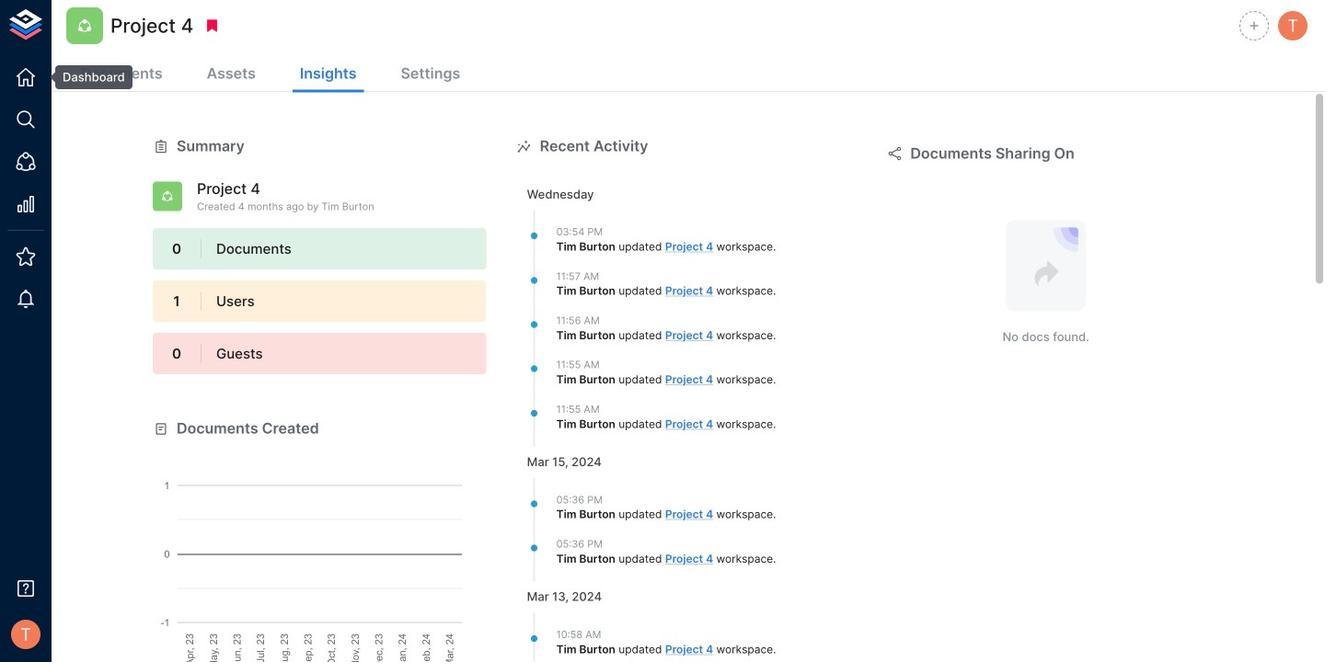 Task type: describe. For each thing, give the bounding box(es) containing it.
a chart. image
[[153, 440, 487, 663]]

remove bookmark image
[[204, 17, 220, 34]]



Task type: locate. For each thing, give the bounding box(es) containing it.
tooltip
[[42, 65, 132, 89]]

a chart. element
[[153, 440, 487, 663]]



Task type: vqa. For each thing, say whether or not it's contained in the screenshot.
Search Workspaces... text box on the top of page
no



